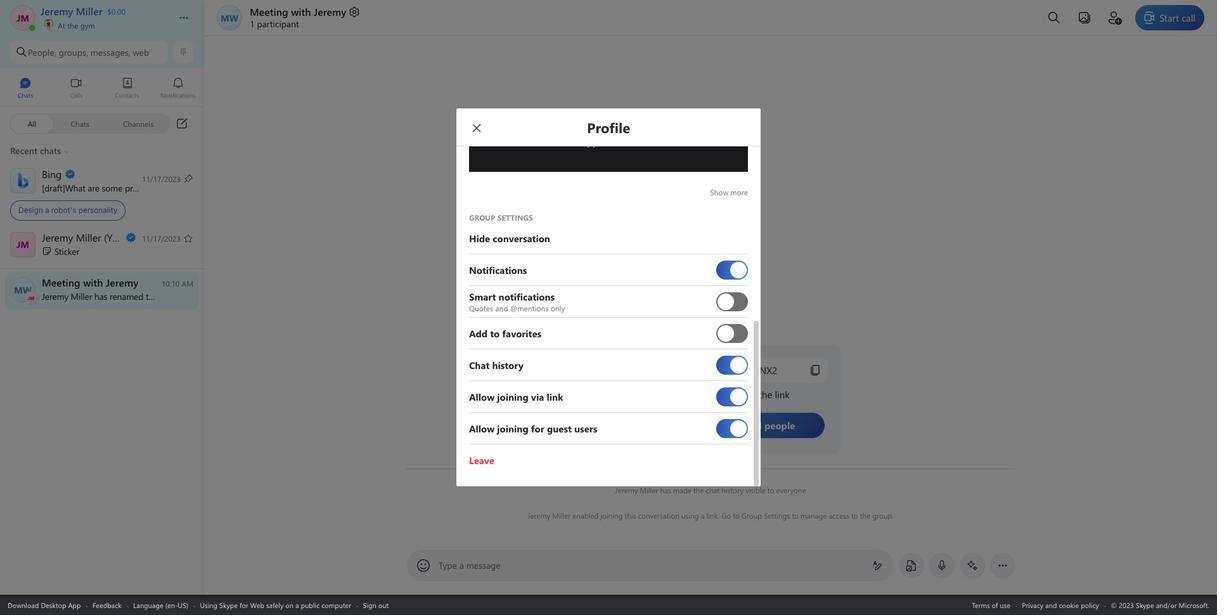Task type: locate. For each thing, give the bounding box(es) containing it.
jeremy left enabled
[[528, 510, 550, 521]]

miller for enabled joining this conversation using a link. go to group settings to manage access to the group.
[[552, 510, 571, 521]]

type a message
[[439, 559, 501, 571]]

skype
[[219, 600, 238, 610]]

download
[[8, 600, 39, 610]]

app
[[68, 600, 81, 610]]

chats
[[71, 118, 89, 128]]

1 horizontal spatial miller
[[640, 485, 658, 495]]

us)
[[178, 600, 188, 610]]

2 vertical spatial jeremy
[[528, 510, 550, 521]]

a right the on
[[296, 600, 299, 610]]

the
[[67, 20, 78, 30], [694, 485, 704, 495], [860, 510, 871, 521]]

of
[[992, 600, 998, 610]]

using
[[681, 510, 699, 521]]

design a robot's personality
[[18, 205, 117, 215]]

0 horizontal spatial miller
[[552, 510, 571, 521]]

Share group via link checkbox
[[717, 382, 748, 412]]

at the gym button
[[41, 18, 166, 30]]

desktop
[[41, 600, 66, 610]]

language (en-us)
[[133, 600, 188, 610]]

tab list
[[0, 72, 204, 107]]

the left group.
[[860, 510, 871, 521]]

message
[[466, 559, 501, 571]]

Chat history checkbox
[[717, 351, 748, 380]]

with
[[291, 5, 311, 18]]

0 vertical spatial miller
[[640, 485, 658, 495]]

sign
[[363, 600, 377, 610]]

jeremy up this
[[615, 485, 638, 495]]

Add to favorites checkbox
[[717, 319, 748, 348]]

miller left has
[[640, 485, 658, 495]]

computer
[[322, 600, 351, 610]]

0 vertical spatial jeremy
[[314, 5, 346, 18]]

at
[[58, 20, 65, 30]]

1 vertical spatial miller
[[552, 510, 571, 521]]

0 horizontal spatial the
[[67, 20, 78, 30]]

1 horizontal spatial jeremy
[[528, 510, 550, 521]]

1 vertical spatial the
[[694, 485, 704, 495]]

for
[[240, 600, 248, 610]]

miller left enabled
[[552, 510, 571, 521]]

using skype for web safely on a public computer
[[200, 600, 351, 610]]

today heading
[[406, 454, 1015, 477]]

web
[[133, 46, 149, 58]]

settings
[[764, 510, 790, 521]]

jeremy
[[314, 5, 346, 18], [615, 485, 638, 495], [528, 510, 550, 521]]

jeremy miller has made the chat history visible to everyone
[[615, 485, 806, 495]]

privacy and cookie policy
[[1022, 600, 1099, 610]]

made
[[673, 485, 692, 495]]

to right go at the bottom right of page
[[733, 510, 740, 521]]

0 horizontal spatial jeremy
[[314, 5, 346, 18]]

1 horizontal spatial the
[[694, 485, 704, 495]]

design
[[18, 205, 43, 215]]

jeremy for jeremy miller has made the chat history visible to everyone
[[615, 485, 638, 495]]

jeremy miller enabled joining this conversation using a link. go to group settings to manage access to the group.
[[528, 510, 894, 521]]

has
[[660, 485, 671, 495]]

enabled
[[573, 510, 599, 521]]

a inside design a robot's personality button
[[45, 205, 49, 215]]

joining
[[601, 510, 623, 521]]

a right design
[[45, 205, 49, 215]]

to
[[768, 485, 774, 495], [733, 510, 740, 521], [792, 510, 799, 521], [852, 510, 858, 521]]

channels
[[123, 118, 154, 128]]

terms
[[972, 600, 990, 610]]

safely
[[266, 600, 284, 610]]

people,
[[28, 46, 56, 58]]

miller for has made the chat history visible to everyone
[[640, 485, 658, 495]]

jeremy right with at left top
[[314, 5, 346, 18]]

2 horizontal spatial jeremy
[[615, 485, 638, 495]]

meeting with jeremy
[[250, 5, 346, 18]]

0 vertical spatial the
[[67, 20, 78, 30]]

robot's
[[51, 205, 76, 215]]

2 vertical spatial the
[[860, 510, 871, 521]]

meeting
[[250, 5, 288, 18]]

1 vertical spatial jeremy
[[615, 485, 638, 495]]

messages,
[[91, 46, 130, 58]]

groups,
[[59, 46, 88, 58]]

miller
[[640, 485, 658, 495], [552, 510, 571, 521]]

using skype for web safely on a public computer link
[[200, 600, 351, 610]]

public
[[301, 600, 320, 610]]

conversation
[[638, 510, 680, 521]]

a left link.
[[701, 510, 705, 521]]

everyone
[[776, 485, 806, 495]]

the left "chat" in the bottom of the page
[[694, 485, 704, 495]]

a
[[45, 205, 49, 215], [701, 510, 705, 521], [460, 559, 464, 571], [296, 600, 299, 610]]

the right at
[[67, 20, 78, 30]]

download desktop app
[[8, 600, 81, 610]]

feedback
[[93, 600, 122, 610]]

all
[[28, 118, 36, 128]]

2 horizontal spatial the
[[860, 510, 871, 521]]

to right visible
[[768, 485, 774, 495]]



Task type: vqa. For each thing, say whether or not it's contained in the screenshot.
Account & Profile dialog
no



Task type: describe. For each thing, give the bounding box(es) containing it.
group
[[742, 510, 762, 521]]

(en-
[[165, 600, 178, 610]]

a right type
[[460, 559, 464, 571]]

privacy
[[1022, 600, 1044, 610]]

language (en-us) link
[[133, 600, 188, 610]]

sign out link
[[363, 600, 389, 610]]

design a robot's personality button
[[0, 164, 204, 225]]

Allow joining for guest users checkbox
[[717, 414, 748, 443]]

use
[[1000, 600, 1011, 610]]

people, groups, messages, web
[[28, 46, 149, 58]]

Type a message text field
[[439, 559, 862, 572]]

terms of use link
[[972, 600, 1011, 610]]

cookie
[[1059, 600, 1079, 610]]

type
[[439, 559, 457, 571]]

chat
[[706, 485, 720, 495]]

Smart notifications, Quotes and @mentions only checkbox
[[717, 287, 748, 316]]

privacy and cookie policy link
[[1022, 600, 1099, 610]]

access
[[829, 510, 850, 521]]

at the gym
[[56, 20, 95, 30]]

group.
[[873, 510, 894, 521]]

people, groups, messages, web button
[[10, 41, 168, 63]]

policy
[[1081, 600, 1099, 610]]

link.
[[707, 510, 720, 521]]

Notifications checkbox
[[717, 256, 748, 285]]

web
[[250, 600, 264, 610]]

sign out
[[363, 600, 389, 610]]

language
[[133, 600, 163, 610]]

to right settings
[[792, 510, 799, 521]]

personality
[[78, 205, 117, 215]]

download desktop app link
[[8, 600, 81, 610]]

manage
[[801, 510, 827, 521]]

visible
[[746, 485, 766, 495]]

meeting with jeremy button
[[250, 5, 361, 18]]

sticker button
[[0, 227, 204, 264]]

using
[[200, 600, 218, 610]]

to right access
[[852, 510, 858, 521]]

sticker
[[55, 245, 79, 257]]

and
[[1046, 600, 1057, 610]]

terms of use
[[972, 600, 1011, 610]]

this
[[625, 510, 636, 521]]

jeremy for jeremy miller enabled joining this conversation using a link. go to group settings to manage access to the group.
[[528, 510, 550, 521]]

history
[[722, 485, 744, 495]]

the inside button
[[67, 20, 78, 30]]

out
[[378, 600, 389, 610]]

on
[[286, 600, 294, 610]]

gym
[[80, 20, 95, 30]]

feedback link
[[93, 600, 122, 610]]

go
[[722, 510, 731, 521]]



